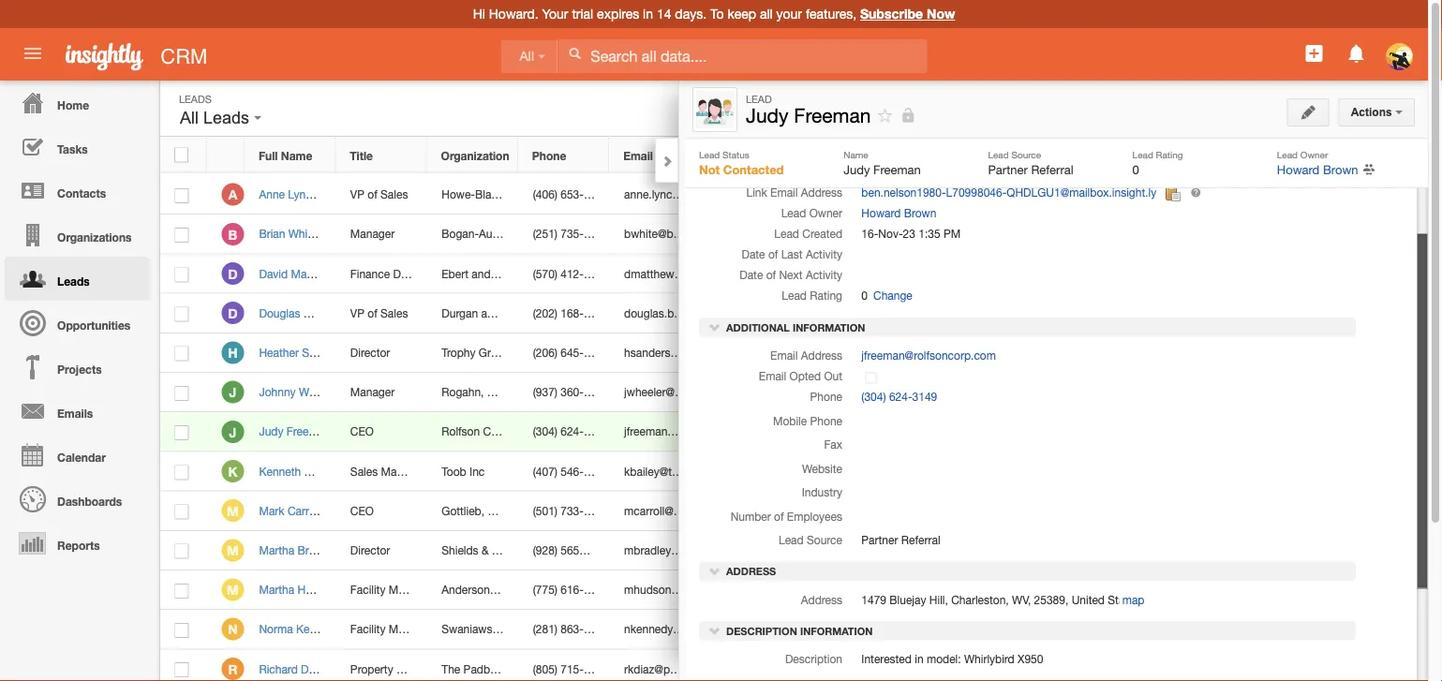 Task type: vqa. For each thing, say whether or not it's contained in the screenshot.


Task type: describe. For each thing, give the bounding box(es) containing it.
nov- left the import
[[1187, 324, 1211, 337]]

1 activity from the top
[[806, 249, 843, 262]]

16- down ben.nelson1980-
[[862, 228, 879, 241]]

hsanders@trophygroup.com
[[624, 346, 766, 359]]

description for description information
[[726, 626, 797, 638]]

qhdlgu1@mailbox.insight.ly
[[1007, 187, 1157, 200]]

nov- for hsanders@trophygroup.com
[[824, 346, 848, 359]]

inc inside cell
[[470, 465, 485, 478]]

director inside cell
[[350, 544, 390, 557]]

1 vertical spatial date
[[740, 269, 763, 282]]

and right schultz
[[528, 504, 547, 517]]

manager inside b row
[[350, 227, 395, 241]]

0 horizontal spatial lead status
[[715, 149, 779, 162]]

bradley
[[298, 544, 336, 557]]

735-
[[561, 227, 584, 241]]

ceo cell for m
[[336, 492, 427, 531]]

(407) 546-6906 cell
[[519, 452, 610, 492]]

opportunities
[[57, 319, 131, 332]]

anderson inc cell
[[427, 571, 519, 610]]

brown inside a row
[[1013, 188, 1046, 201]]

number of employees
[[731, 510, 843, 523]]

1 horizontal spatial rolfson corporation
[[862, 125, 963, 138]]

source for lead source
[[807, 534, 843, 547]]

actions button
[[1339, 98, 1415, 127]]

(928)
[[533, 544, 558, 557]]

open up mbradley@shieldsgigot.com
[[716, 504, 746, 517]]

(406)
[[533, 188, 558, 201]]

all leads
[[180, 108, 254, 127]]

facility manager cell for n
[[336, 610, 433, 650]]

rating for lead rating 0
[[1156, 149, 1183, 160]]

0 vertical spatial phone
[[532, 149, 566, 162]]

tasks
[[57, 142, 88, 156]]

x950
[[1018, 653, 1044, 666]]

kenneth bailey
[[259, 465, 335, 478]]

16-nov-23 1:35 pm for hsanders@trophygroup.com
[[807, 346, 906, 359]]

k row
[[160, 452, 1142, 492]]

16-nov-23 1:35 pm cell for mcarroll@gsd.com
[[792, 492, 957, 531]]

sales inside sales manager cell
[[350, 465, 378, 478]]

shields & gigot
[[442, 544, 519, 557]]

address up out
[[801, 349, 843, 363]]

notcontacted for (304) 624-3149
[[757, 425, 828, 438]]

(937)
[[533, 386, 558, 399]]

rolfson corporation cell
[[427, 413, 543, 452]]

open - notcontacted for mhudson@andersoninc.com
[[716, 583, 828, 597]]

judy up name judy freeman
[[862, 84, 886, 97]]

d for david matthews
[[228, 266, 238, 282]]

bluejay
[[890, 594, 926, 607]]

calendar link
[[5, 433, 150, 477]]

manager cell for j
[[336, 373, 427, 413]]

546-
[[561, 465, 584, 478]]

16- for mcarroll@gsd.com
[[807, 504, 824, 517]]

0 horizontal spatial email address
[[623, 149, 700, 162]]

judy right lead 'image' on the top of the page
[[746, 104, 789, 127]]

change record owner image
[[1363, 161, 1375, 178]]

2 open - notcontacted cell from the top
[[701, 294, 828, 333]]

freeman up record permissions image
[[889, 84, 933, 97]]

brian
[[259, 227, 285, 241]]

brown inside "h" 'row'
[[1013, 346, 1046, 359]]

mbradley@shieldsgigot.com cell
[[610, 531, 766, 571]]

1 horizontal spatial corporation
[[903, 125, 963, 138]]

16-nov-23 1:35 pm cell for hsanders@trophygroup.com
[[792, 333, 957, 373]]

manager for facility manager swaniawski llc (281) 863-2433
[[389, 623, 433, 636]]

sales for d
[[381, 307, 408, 320]]

open for (775) 616-7387
[[716, 583, 746, 597]]

open - notcontacted for dmatthews@ebertandsons.com
[[716, 267, 828, 280]]

facility for m
[[350, 583, 386, 597]]

m link for mark carroll
[[222, 500, 244, 522]]

1 vertical spatial lead created
[[774, 228, 843, 241]]

(775) 616-7387 cell
[[519, 571, 610, 610]]

(928) 565468
[[533, 544, 598, 557]]

(202)
[[533, 307, 558, 320]]

7995
[[584, 346, 609, 359]]

reports
[[57, 539, 100, 552]]

(501) 733-1738 cell
[[519, 492, 610, 531]]

name for name judy freeman
[[844, 149, 869, 160]]

open for (928) 565468
[[716, 544, 746, 557]]

pm for mcarroll@gsd.com
[[889, 504, 906, 517]]

of right number
[[774, 510, 784, 523]]

(501)
[[533, 504, 558, 517]]

referral inside "lead source partner referral"
[[1031, 162, 1074, 177]]

(304) 624-3149 for '(304) 624-3149' link
[[862, 391, 938, 404]]

trophy group cell
[[427, 333, 519, 373]]

open down hsanders@trophygroup.com
[[716, 386, 746, 399]]

pm for nkennedy@swaniawskillc.com
[[889, 623, 906, 636]]

1 horizontal spatial organization
[[779, 125, 843, 138]]

8462
[[584, 386, 609, 399]]

1 vertical spatial phone
[[810, 391, 843, 404]]

brian white
[[259, 227, 317, 241]]

notcontacted down email opted out
[[757, 386, 828, 399]]

notcontacted for (206) 645-7995
[[757, 346, 828, 359]]

0 horizontal spatial lead owner
[[781, 207, 843, 220]]

m for martha hudson
[[227, 583, 239, 598]]

closed - disqualified cell for r
[[701, 650, 830, 681]]

leads inside button
[[203, 108, 249, 127]]

n link
[[222, 618, 244, 641]]

of inside d "row"
[[368, 307, 377, 320]]

white image
[[568, 47, 581, 60]]

leads right smartmerge
[[1219, 197, 1250, 210]]

closed - disqualified cell for b
[[701, 215, 830, 254]]

open - notcontacted down record permissions image
[[871, 145, 989, 159]]

1:35 for mbradley@shieldsgigot.com
[[864, 544, 886, 557]]

rkdiaz@padbergh.com cell
[[610, 650, 737, 681]]

matthews
[[291, 267, 340, 280]]

llc inside n row
[[504, 623, 525, 636]]

group
[[479, 346, 510, 359]]

jwheeler@rgf.com open - notcontacted
[[624, 386, 828, 399]]

howe-
[[442, 188, 475, 201]]

leads link
[[5, 257, 150, 301]]

1 horizontal spatial inc
[[493, 583, 508, 597]]

follow image for mcarroll@gsd.com
[[1062, 503, 1080, 521]]

16-nov-23 1:35 pm for nkennedy@swaniawskillc.com
[[807, 623, 906, 636]]

open - notcontacted cell for mcarroll@gsd.com
[[701, 492, 828, 531]]

(202) 168-3484 cell
[[519, 294, 610, 333]]

0 vertical spatial ceo
[[862, 104, 885, 117]]

of inside a row
[[368, 188, 377, 201]]

vp of sales cell for a
[[336, 175, 427, 215]]

rolfson inside cell
[[442, 425, 480, 438]]

leads inside navigation
[[57, 275, 90, 288]]

lead owner inside row
[[970, 149, 1035, 162]]

1 vertical spatial sons
[[503, 307, 529, 320]]

(501) 733-1738
[[533, 504, 609, 517]]

open for (202) 168-3484
[[716, 307, 746, 320]]

douglas baker
[[259, 307, 333, 320]]

email opted out
[[759, 370, 843, 383]]

corporation inside cell
[[483, 425, 543, 438]]

lead created inside row
[[806, 149, 878, 162]]

jfreeman@rolfsoncorp.com for jfreeman@rolfsoncorp.com cell at the bottom of page
[[624, 425, 759, 438]]

open - notcontacted cell for mhudson@andersoninc.com
[[701, 571, 828, 610]]

anne
[[259, 188, 285, 201]]

nov- for anne.lynch@howeblanda.com
[[824, 188, 848, 201]]

0 vertical spatial date
[[742, 249, 765, 262]]

leads up all leads
[[179, 93, 212, 105]]

mhudson@andersoninc.com
[[624, 583, 768, 597]]

h link
[[222, 342, 244, 364]]

white
[[288, 227, 317, 241]]

3 follow image from the top
[[1062, 384, 1080, 402]]

open - notcontacted cell for nkennedy@swaniawskillc.com
[[701, 610, 828, 650]]

smartmerge
[[1154, 197, 1216, 210]]

j link for johnny wheeler
[[222, 381, 244, 404]]

0 horizontal spatial owner
[[809, 207, 843, 220]]

(304) for the (304) 624-3149 cell
[[533, 425, 558, 438]]

chevron right image
[[661, 155, 674, 168]]

23 for anne.lynch@howeblanda.com
[[848, 188, 861, 201]]

16- left the import
[[1170, 324, 1187, 337]]

new lead link
[[1285, 94, 1362, 122]]

a row
[[160, 175, 1142, 215]]

16-nov-23 1:35 pm cell for jfreeman@rolfsoncorp.com
[[792, 413, 957, 452]]

rogahn, gleason and farrell cell
[[427, 373, 585, 413]]

16-nov-23 1:35 pm cell for kbailey@toobinc.com
[[792, 452, 957, 492]]

h row
[[160, 333, 1142, 373]]

23 for bwhite@boganinc.com
[[848, 227, 861, 241]]

16- for anne.lynch@howeblanda.com
[[807, 188, 824, 201]]

david matthews link
[[259, 267, 350, 280]]

2 m row from the top
[[160, 531, 1142, 571]]

douglas
[[259, 307, 300, 320]]

now
[[927, 6, 955, 22]]

0 vertical spatial sons
[[494, 267, 519, 280]]

recycle bin link
[[1154, 147, 1252, 162]]

(304) for '(304) 624-3149' link
[[862, 391, 886, 404]]

closed - disqualified for a
[[716, 188, 830, 201]]

(937) 360-8462 cell
[[519, 373, 610, 413]]

follow image for anne.lynch@howeblanda.com
[[1062, 187, 1080, 204]]

howard brown inside "h" 'row'
[[971, 346, 1046, 359]]

show sidebar image
[[1241, 101, 1254, 114]]

(928) 565468 cell
[[519, 531, 610, 571]]

subscribe
[[860, 6, 923, 22]]

organizations link
[[5, 213, 150, 257]]

howe-blanda llc cell
[[427, 175, 534, 215]]

of left next
[[766, 269, 776, 282]]

h
[[228, 345, 238, 361]]

nov- for nkennedy@swaniawskillc.com
[[824, 623, 848, 636]]

hudson
[[298, 583, 337, 597]]

1 m row from the top
[[160, 492, 1142, 531]]

16-nov-23 1:35 pm for bwhite@boganinc.com
[[807, 227, 906, 241]]

notcontacted down industry
[[757, 504, 828, 517]]

1 horizontal spatial rolfson
[[862, 125, 900, 138]]

of left last
[[768, 249, 778, 262]]

howard brown inside r row
[[971, 663, 1046, 676]]

sanders
[[302, 346, 344, 359]]

624- for '(304) 624-3149' link
[[889, 391, 913, 404]]

map link
[[1123, 594, 1145, 607]]

16-nov-23 1:35 pm for rkdiaz@padbergh.com
[[807, 663, 906, 676]]

and right "ebert"
[[472, 267, 491, 280]]

freeman down "johnny wheeler" link
[[287, 425, 331, 438]]

freeman up responsible
[[794, 104, 871, 127]]

address inside row
[[656, 149, 700, 162]]

map
[[1123, 594, 1145, 607]]

manager for facility manager anderson inc
[[389, 583, 433, 597]]

howard brown link for d
[[971, 307, 1046, 320]]

23 for hsanders@trophygroup.com
[[848, 346, 861, 359]]

nov- for mcarroll@gsd.com
[[824, 504, 848, 517]]

j link for judy freeman
[[222, 421, 244, 443]]

title inside row
[[350, 149, 373, 162]]

(206) 645-7995
[[533, 346, 609, 359]]

lead inside lead status not contacted
[[699, 149, 720, 160]]

keep
[[728, 6, 756, 22]]

notcontacted for (570) 412-6279
[[757, 267, 828, 280]]

lead source
[[779, 534, 843, 547]]

1 horizontal spatial in
[[915, 653, 924, 666]]

r row
[[160, 650, 1142, 681]]

toob inc cell
[[427, 452, 519, 492]]

open down record permissions image
[[871, 145, 903, 159]]

change link for open - notcontacted
[[998, 143, 1043, 161]]

b row
[[160, 215, 1142, 254]]

anne.lynch@howeblanda.com cell
[[610, 175, 774, 215]]

1:35 for anne.lynch@howeblanda.com
[[864, 188, 886, 201]]

email left opted
[[759, 370, 787, 383]]

23 for rkdiaz@padbergh.com
[[848, 663, 861, 676]]

mcarroll@gsd.com cell
[[610, 492, 718, 531]]

all
[[760, 6, 773, 22]]

- for jfreeman@rolfsoncorp.com
[[750, 425, 754, 438]]

chevron down image for description information
[[709, 625, 722, 638]]

follow image for mbradley@shieldsgigot.com
[[1062, 543, 1080, 560]]

1 vertical spatial created
[[803, 228, 843, 241]]

heather sanders director
[[259, 346, 390, 359]]

notifications image
[[1346, 42, 1368, 65]]

lead status not contacted
[[699, 149, 784, 177]]

brown inside d "row"
[[1013, 307, 1046, 320]]

judy inside "j" row
[[259, 425, 283, 438]]

16- for mbradley@shieldsgigot.com
[[807, 544, 824, 557]]

email up email opted out
[[771, 349, 798, 363]]

facility manager cell for m
[[336, 571, 433, 610]]

bin
[[1224, 147, 1242, 160]]

chevron down image
[[709, 565, 722, 578]]

closed for b
[[716, 227, 761, 241]]

actions
[[1351, 106, 1396, 119]]

pm for bwhite@boganinc.com
[[889, 227, 906, 241]]

howard inside "h" 'row'
[[971, 346, 1010, 359]]

dmatthews@ebertandsons.com
[[624, 267, 783, 280]]

lead inside "lead source partner referral"
[[988, 149, 1009, 160]]

notcontacted up l70998046- at top
[[914, 145, 989, 159]]

kbailey@toobinc.com cell
[[610, 452, 732, 492]]

mobile
[[773, 415, 807, 428]]

mbradley@shieldsgigot.com
[[624, 544, 766, 557]]

2 horizontal spatial owner
[[1301, 149, 1328, 160]]

manager cell for b
[[336, 215, 427, 254]]

ben.nelson1980-l70998046-qhdlgu1@mailbox.insight.ly
[[862, 187, 1157, 200]]

1 vertical spatial email address
[[771, 349, 843, 363]]

(251)
[[533, 227, 558, 241]]

- for kbailey@toobinc.com
[[764, 465, 768, 478]]

rolfson corporation inside cell
[[442, 425, 543, 438]]

howard brown link for r
[[971, 663, 1046, 676]]

1 horizontal spatial title
[[822, 104, 843, 117]]

fax
[[824, 438, 843, 452]]

1479
[[862, 594, 887, 607]]

- for rkdiaz@padbergh.com
[[764, 663, 768, 676]]

(805) 715-0369
[[533, 663, 609, 676]]

3860
[[584, 188, 609, 201]]

durgan and sons cell
[[427, 294, 529, 333]]

opted
[[790, 370, 821, 383]]

record permissions image
[[900, 104, 917, 127]]

1:35 for dmatthews@ebertandsons.com
[[864, 267, 886, 280]]

smartmerge leads link
[[1154, 197, 1250, 210]]

freeman inside name judy freeman
[[874, 162, 921, 177]]

565468
[[561, 544, 598, 557]]

7387
[[584, 583, 609, 597]]

16- for kbailey@toobinc.com
[[807, 465, 824, 478]]

16- down lead rating
[[807, 307, 824, 320]]

judy freeman inside "j" row
[[259, 425, 331, 438]]

mcarroll@gsd.com
[[624, 504, 718, 517]]

martha hudson
[[259, 583, 337, 597]]

nov- for kbailey@toobinc.com
[[824, 465, 848, 478]]

status inside lead status not contacted
[[723, 149, 750, 160]]

email down user responsible
[[771, 187, 798, 200]]

howard.
[[489, 6, 539, 22]]

23 for mbradley@shieldsgigot.com
[[848, 544, 861, 557]]

715-
[[561, 663, 584, 676]]

address right chevron down image
[[724, 566, 776, 578]]

projects link
[[5, 345, 150, 389]]

follow image for nkennedy@swaniawskillc.com
[[1062, 622, 1080, 639]]

howard inside r row
[[971, 663, 1010, 676]]

organization inside row
[[441, 149, 509, 162]]

d'amore
[[550, 504, 594, 517]]

jfreeman@rolfsoncorp.com link
[[862, 349, 996, 363]]

0 inside lead rating 0
[[1133, 162, 1140, 177]]

nkennedy@swaniawskillc.com cell
[[610, 610, 776, 650]]

all for all leads
[[180, 108, 199, 127]]

full name
[[259, 149, 312, 162]]

all leads button
[[175, 104, 266, 132]]

manager for property manager the padberg company
[[396, 663, 441, 676]]

1:35 for mhudson@andersoninc.com
[[864, 583, 886, 597]]

howard brown inside a row
[[971, 188, 1046, 201]]

1 vertical spatial partner
[[862, 534, 898, 547]]

16-nov-23 import link
[[1154, 324, 1260, 337]]

open - notcontacted for jfreeman@rolfsoncorp.com
[[716, 425, 828, 438]]



Task type: locate. For each thing, give the bounding box(es) containing it.
open - notcontacted
[[871, 145, 989, 159], [716, 267, 828, 280], [716, 307, 828, 320], [716, 346, 828, 359], [716, 425, 828, 438], [716, 544, 828, 557], [716, 583, 828, 597], [716, 623, 828, 636]]

additional
[[726, 322, 790, 334]]

1 m from the top
[[227, 503, 239, 519]]

624- for the (304) 624-3149 cell
[[561, 425, 584, 438]]

source down employees
[[807, 534, 843, 547]]

0 horizontal spatial in
[[643, 6, 653, 22]]

2 horizontal spatial name
[[844, 149, 869, 160]]

bwhite@boganinc.com
[[624, 227, 739, 241]]

j row
[[160, 373, 1142, 413], [160, 413, 1142, 452]]

last
[[781, 249, 803, 262]]

3149 inside the (304) 624-3149 cell
[[584, 425, 609, 438]]

12 16-nov-23 1:35 pm cell from the top
[[792, 610, 957, 650]]

None checkbox
[[175, 267, 189, 282], [175, 307, 189, 322], [175, 465, 189, 480], [175, 505, 189, 520], [175, 584, 189, 599], [175, 663, 189, 678], [175, 267, 189, 282], [175, 307, 189, 322], [175, 465, 189, 480], [175, 505, 189, 520], [175, 584, 189, 599], [175, 663, 189, 678]]

0 vertical spatial manager cell
[[336, 215, 427, 254]]

16-nov-23 1:35 pm inside "h" 'row'
[[807, 346, 906, 359]]

nov- down lead rating
[[824, 307, 848, 320]]

16-nov-23 1:35 pm cell for anne.lynch@howeblanda.com
[[792, 175, 957, 215]]

ebert and sons cell
[[427, 254, 519, 294]]

3 16-nov-23 1:35 pm cell from the top
[[792, 254, 957, 294]]

vp right lynch
[[350, 188, 365, 201]]

0 vertical spatial jfreeman@rolfsoncorp.com
[[862, 349, 996, 363]]

0 horizontal spatial partner
[[862, 534, 898, 547]]

16-nov-23 1:35 pm for dmatthews@ebertandsons.com
[[807, 267, 906, 280]]

finance director cell
[[336, 254, 433, 294]]

1 vertical spatial jfreeman@rolfsoncorp.com
[[624, 425, 759, 438]]

(206) 645-7995 cell
[[519, 333, 610, 373]]

9 open - notcontacted cell from the top
[[701, 610, 828, 650]]

3 disqualified from the top
[[771, 465, 830, 478]]

1:35 for jfreeman@rolfsoncorp.com
[[864, 425, 886, 438]]

nov- inside r row
[[824, 663, 848, 676]]

0 vertical spatial change
[[1004, 145, 1043, 159]]

hsanders@trophygroup.com cell
[[610, 333, 766, 373]]

2 vp of sales cell from the top
[[336, 294, 427, 333]]

1:35 for hsanders@trophygroup.com
[[864, 346, 886, 359]]

2 m link from the top
[[222, 539, 244, 562]]

lynch
[[288, 188, 318, 201]]

email address
[[623, 149, 700, 162], [771, 349, 843, 363]]

1:35 inside a row
[[864, 188, 886, 201]]

1 vertical spatial m link
[[222, 539, 244, 562]]

swaniawski
[[442, 623, 501, 636]]

partner up ben.nelson1980-l70998046-qhdlgu1@mailbox.insight.ly link
[[988, 162, 1028, 177]]

name inside name judy freeman
[[844, 149, 869, 160]]

lead inside "link"
[[1323, 101, 1350, 114]]

2 j from the top
[[229, 424, 236, 440]]

name judy freeman
[[844, 149, 921, 177]]

1 horizontal spatial email address
[[771, 349, 843, 363]]

closed - disqualified inside a row
[[716, 188, 830, 201]]

0 vertical spatial rating
[[1156, 149, 1183, 160]]

follow image
[[877, 107, 894, 125], [1062, 266, 1080, 284], [1062, 305, 1080, 323], [1062, 345, 1080, 363], [1062, 503, 1080, 521], [1062, 661, 1080, 679]]

1:35 for rkdiaz@padbergh.com
[[864, 663, 886, 676]]

farrell
[[554, 386, 585, 399]]

(805)
[[533, 663, 558, 676]]

0 horizontal spatial jfreeman@rolfsoncorp.com
[[624, 425, 759, 438]]

2 disqualified from the top
[[771, 227, 830, 241]]

pm inside b row
[[889, 227, 906, 241]]

16- up lead rating
[[807, 267, 824, 280]]

m for martha bradley
[[227, 543, 239, 558]]

pm inside a row
[[889, 188, 906, 201]]

mark
[[259, 504, 285, 517]]

closed down link
[[716, 227, 761, 241]]

all inside all link
[[520, 49, 534, 64]]

row containing full name
[[160, 138, 1141, 173]]

10 16-nov-23 1:35 pm cell from the top
[[792, 531, 957, 571]]

nov- up out
[[824, 346, 848, 359]]

1 vertical spatial facility
[[350, 623, 386, 636]]

owner inside row
[[999, 149, 1035, 162]]

closed - disqualified up last
[[716, 227, 830, 241]]

rolfson corporation down search this list... text field
[[862, 125, 963, 138]]

0 vertical spatial llc
[[514, 188, 534, 201]]

disqualified up industry
[[771, 465, 830, 478]]

3 m row from the top
[[160, 571, 1142, 610]]

1:35 for mcarroll@gsd.com
[[864, 504, 886, 517]]

0 vertical spatial activity
[[806, 249, 843, 262]]

referral
[[1031, 162, 1074, 177], [901, 534, 941, 547]]

sales manager cell
[[336, 452, 427, 492]]

vp for d
[[350, 307, 365, 320]]

closed - disqualified cell for k
[[701, 452, 830, 492]]

nov- for jwheeler@rgf.com
[[824, 386, 848, 399]]

tasks link
[[5, 125, 150, 169]]

0 vertical spatial (304) 624-3149
[[862, 391, 938, 404]]

m row
[[160, 492, 1142, 531], [160, 531, 1142, 571], [160, 571, 1142, 610]]

partner up 1479
[[862, 534, 898, 547]]

open - notcontacted cell for dmatthews@ebertandsons.com
[[701, 254, 828, 294]]

chevron down image down mhudson@andersoninc.com
[[709, 625, 722, 638]]

1 director cell from the top
[[336, 333, 427, 373]]

howard inside a row
[[971, 188, 1010, 201]]

open for (281) 863-2433
[[716, 623, 746, 636]]

1 vertical spatial title
[[350, 149, 373, 162]]

r
[[228, 662, 238, 677]]

1:35 for nkennedy@swaniawskillc.com
[[864, 623, 886, 636]]

1 ceo cell from the top
[[336, 413, 427, 452]]

0 horizontal spatial change link
[[868, 287, 913, 306]]

disqualified up last
[[771, 227, 830, 241]]

16- for rkdiaz@padbergh.com
[[807, 663, 824, 676]]

16-nov-23 1:35 pm inside k row
[[807, 465, 906, 478]]

Search this list... text field
[[800, 94, 1011, 122]]

vp right baker
[[350, 307, 365, 320]]

chevron down image
[[709, 321, 722, 334], [709, 625, 722, 638]]

nov- down employees
[[824, 544, 848, 557]]

1 facility manager cell from the top
[[336, 571, 433, 610]]

llc right blanda
[[514, 188, 534, 201]]

lead owner down link email address at the right top
[[781, 207, 843, 220]]

jfreeman@rolfsoncorp.com cell
[[610, 413, 759, 452]]

description down mhudson@andersoninc.com
[[726, 626, 797, 638]]

nov- down industry
[[824, 504, 848, 517]]

1 vertical spatial 3149
[[584, 425, 609, 438]]

open - notcontacted up the "additional"
[[716, 307, 828, 320]]

1 d from the top
[[228, 266, 238, 282]]

nov- up fax
[[824, 425, 848, 438]]

manager left the the
[[396, 663, 441, 676]]

rolfson up name judy freeman
[[862, 125, 900, 138]]

director cell
[[336, 333, 427, 373], [336, 531, 427, 571]]

vp of sales cell
[[336, 175, 427, 215], [336, 294, 427, 333]]

row group
[[160, 175, 1142, 681]]

a
[[228, 187, 237, 203]]

1 horizontal spatial change link
[[998, 143, 1043, 161]]

2 d link from the top
[[222, 302, 244, 324]]

notcontacted for (928) 565468
[[757, 544, 828, 557]]

director inside d "row"
[[393, 267, 433, 280]]

3 open - notcontacted cell from the top
[[701, 333, 828, 373]]

4 16-nov-23 1:35 pm cell from the top
[[792, 294, 957, 333]]

jfreeman@rolfsoncorp.com for jfreeman@rolfsoncorp.com link at the right
[[862, 349, 996, 363]]

1 vertical spatial inc
[[493, 583, 508, 597]]

nov- for jfreeman@rolfsoncorp.com
[[824, 425, 848, 438]]

m link for martha bradley
[[222, 539, 244, 562]]

16-nov-23 1:35 pm cell for rkdiaz@padbergh.com
[[792, 650, 957, 681]]

mcarroll@gsd.com open - notcontacted
[[624, 504, 828, 517]]

blanda
[[475, 188, 510, 201]]

notcontacted down lead source
[[757, 623, 828, 636]]

1:35 inside k row
[[864, 465, 886, 478]]

5 follow image from the top
[[1062, 463, 1080, 481]]

0 vertical spatial m link
[[222, 500, 244, 522]]

pm for anne.lynch@howeblanda.com
[[889, 188, 906, 201]]

0 horizontal spatial inc
[[470, 465, 485, 478]]

2 manager cell from the top
[[336, 373, 427, 413]]

6279
[[584, 267, 609, 280]]

closed for a
[[716, 188, 761, 201]]

2 closed from the top
[[716, 227, 761, 241]]

open - notcontacted for mbradley@shieldsgigot.com
[[716, 544, 828, 557]]

3 m from the top
[[227, 583, 239, 598]]

1 j link from the top
[[222, 381, 244, 404]]

1 closed - disqualified from the top
[[716, 188, 830, 201]]

1 vertical spatial rating
[[810, 290, 843, 303]]

(570) 412-6279
[[533, 267, 609, 280]]

1 vertical spatial vp
[[350, 307, 365, 320]]

d link for david matthews
[[222, 262, 244, 285]]

16-nov-23 1:35 pm inside n row
[[807, 623, 906, 636]]

partner inside "lead source partner referral"
[[988, 162, 1028, 177]]

facility manager cell
[[336, 571, 433, 610], [336, 610, 433, 650]]

6 follow image from the top
[[1062, 543, 1080, 560]]

navigation
[[0, 81, 150, 565]]

6 16-nov-23 1:35 pm cell from the top
[[792, 373, 957, 413]]

0 vertical spatial referral
[[1031, 162, 1074, 177]]

change link up jfreeman@rolfsoncorp.com link at the right
[[868, 287, 913, 306]]

16- inside k row
[[807, 465, 824, 478]]

ceo cell for j
[[336, 413, 427, 452]]

nov- for rkdiaz@padbergh.com
[[824, 663, 848, 676]]

date
[[742, 249, 765, 262], [740, 269, 763, 282]]

and right durgan on the top of the page
[[481, 307, 500, 320]]

1 16-nov-23 1:35 pm cell from the top
[[792, 175, 957, 215]]

mhudson@andersoninc.com cell
[[610, 571, 768, 610]]

judy freeman up record permissions image
[[862, 84, 933, 97]]

0 horizontal spatial corporation
[[483, 425, 543, 438]]

4 closed - disqualified from the top
[[716, 663, 830, 676]]

shields & gigot cell
[[427, 531, 519, 571]]

3 closed - disqualified cell from the top
[[701, 452, 830, 492]]

0 horizontal spatial change
[[874, 290, 913, 303]]

1 vertical spatial change
[[874, 290, 913, 303]]

manager for sales manager
[[381, 465, 425, 478]]

1 vertical spatial ceo cell
[[336, 492, 427, 531]]

judy inside name judy freeman
[[844, 162, 870, 177]]

lead owner down the new
[[1277, 149, 1328, 160]]

lead owner
[[970, 149, 1035, 162], [1277, 149, 1328, 160], [781, 207, 843, 220]]

sales inside a row
[[381, 188, 408, 201]]

johnny wheeler link
[[259, 386, 349, 399]]

1 vertical spatial rolfson corporation
[[442, 425, 543, 438]]

2 vertical spatial director
[[350, 544, 390, 557]]

1 vertical spatial 0
[[862, 290, 868, 303]]

2 closed - disqualified cell from the top
[[701, 215, 830, 254]]

7 16-nov-23 1:35 pm cell from the top
[[792, 413, 957, 452]]

0 vertical spatial m
[[227, 503, 239, 519]]

facility inside n row
[[350, 623, 386, 636]]

1 disqualified from the top
[[771, 188, 830, 201]]

1:35 inside "h" 'row'
[[864, 346, 886, 359]]

and left farrell
[[532, 386, 551, 399]]

7 open - notcontacted cell from the top
[[701, 531, 828, 571]]

judy right responsible
[[844, 162, 870, 177]]

0 vertical spatial source
[[1012, 149, 1041, 160]]

0 vertical spatial description
[[726, 626, 797, 638]]

email address up a row
[[623, 149, 700, 162]]

1:35 inside b row
[[864, 227, 886, 241]]

1 vertical spatial (304)
[[533, 425, 558, 438]]

13 16-nov-23 1:35 pm cell from the top
[[792, 650, 957, 681]]

right click to copy email address image
[[1166, 187, 1181, 202]]

1 d link from the top
[[222, 262, 244, 285]]

of right lynch
[[368, 188, 377, 201]]

manager inside cell
[[381, 465, 425, 478]]

closed - disqualified
[[716, 188, 830, 201], [716, 227, 830, 241], [716, 465, 830, 478], [716, 663, 830, 676]]

8 16-nov-23 1:35 pm cell from the top
[[792, 452, 957, 492]]

nov- inside a row
[[824, 188, 848, 201]]

m up "n" link
[[227, 583, 239, 598]]

0 vertical spatial email address
[[623, 149, 700, 162]]

m link left mark
[[222, 500, 244, 522]]

23 inside a row
[[848, 188, 861, 201]]

(281) 863-2433 cell
[[519, 610, 610, 650]]

vp of sales cell for d
[[336, 294, 427, 333]]

finance
[[350, 267, 390, 280]]

manager
[[350, 227, 395, 241], [350, 386, 395, 399], [381, 465, 425, 478], [389, 583, 433, 597], [389, 623, 433, 636], [396, 663, 441, 676]]

16-nov-23 1:35 pm for kbailey@toobinc.com
[[807, 465, 906, 478]]

manager inside "j" row
[[350, 386, 395, 399]]

vp inside a row
[[350, 188, 365, 201]]

2 facility manager cell from the top
[[336, 610, 433, 650]]

2 martha from the top
[[259, 583, 295, 597]]

0 vertical spatial martha
[[259, 544, 295, 557]]

open for (304) 624-3149
[[716, 425, 746, 438]]

(304) 624-3149 cell
[[519, 413, 610, 452]]

contacts link
[[5, 169, 150, 213]]

brown inside r row
[[1013, 663, 1046, 676]]

open - notcontacted up description information
[[716, 583, 828, 597]]

- inside k row
[[764, 465, 768, 478]]

description for description
[[785, 653, 843, 666]]

- inside a row
[[764, 188, 768, 201]]

7 follow image from the top
[[1062, 582, 1080, 600]]

1 open - notcontacted cell from the top
[[701, 254, 828, 294]]

martha bradley
[[259, 544, 336, 557]]

1 horizontal spatial change
[[1004, 145, 1043, 159]]

cell
[[957, 215, 1048, 254], [1095, 215, 1142, 254], [957, 254, 1048, 294], [1095, 254, 1142, 294], [610, 294, 701, 333], [1095, 333, 1142, 373], [957, 373, 1048, 413], [1095, 373, 1142, 413], [160, 413, 207, 452], [957, 413, 1048, 452], [1095, 413, 1142, 452], [957, 452, 1048, 492], [1095, 452, 1142, 492], [957, 492, 1048, 531], [1095, 492, 1142, 531], [957, 531, 1048, 571], [957, 610, 1048, 650]]

16-nov-23 1:35 pm for mhudson@andersoninc.com
[[807, 583, 906, 597]]

nov- inside "h" 'row'
[[824, 346, 848, 359]]

0 vertical spatial corporation
[[903, 125, 963, 138]]

1 vertical spatial 624-
[[561, 425, 584, 438]]

property manager cell
[[336, 650, 441, 681]]

open - notcontacted for nkennedy@swaniawskillc.com
[[716, 623, 828, 636]]

created
[[835, 149, 878, 162], [803, 228, 843, 241]]

lead created up last
[[774, 228, 843, 241]]

open - notcontacted inside n row
[[716, 623, 828, 636]]

notcontacted
[[914, 145, 989, 159], [757, 267, 828, 280], [757, 307, 828, 320], [757, 346, 828, 359], [757, 386, 828, 399], [757, 425, 828, 438], [757, 504, 828, 517], [757, 544, 828, 557], [757, 583, 828, 597], [757, 623, 828, 636]]

new lead
[[1297, 101, 1350, 114]]

1 horizontal spatial owner
[[999, 149, 1035, 162]]

sales left howe-
[[381, 188, 408, 201]]

1 vertical spatial in
[[915, 653, 924, 666]]

1 closed - disqualified cell from the top
[[701, 175, 830, 215]]

recycle
[[1173, 147, 1222, 160]]

open - notcontacted inside "j" row
[[716, 425, 828, 438]]

2 j row from the top
[[160, 413, 1142, 452]]

2 d from the top
[[228, 306, 238, 321]]

16-nov-23 1:35 pm cell for nkennedy@swaniawskillc.com
[[792, 610, 957, 650]]

- for dmatthews@ebertandsons.com
[[750, 267, 754, 280]]

jfreeman@rolfsoncorp.com up kbailey@toobinc.com
[[624, 425, 759, 438]]

16-nov-23 1:35 pm cell for dmatthews@ebertandsons.com
[[792, 254, 957, 294]]

2 vertical spatial m
[[227, 583, 239, 598]]

lead image
[[696, 91, 734, 128]]

carroll
[[288, 504, 321, 517]]

4 disqualified from the top
[[771, 663, 830, 676]]

jfreeman@rolfsoncorp.com inside cell
[[624, 425, 759, 438]]

company
[[509, 663, 558, 676]]

manager up property manager cell
[[389, 623, 433, 636]]

pm inside "h" 'row'
[[889, 346, 906, 359]]

pm for jwheeler@rgf.com
[[889, 386, 906, 399]]

follow image inside n row
[[1062, 622, 1080, 639]]

email inside row
[[623, 149, 653, 162]]

a link
[[222, 183, 244, 206]]

1 vertical spatial sales
[[381, 307, 408, 320]]

2 16-nov-23 1:35 pm cell from the top
[[792, 215, 957, 254]]

address down responsible
[[801, 187, 843, 200]]

status inside row
[[744, 149, 779, 162]]

0 horizontal spatial (304) 624-3149
[[533, 425, 609, 438]]

1 chevron down image from the top
[[709, 321, 722, 334]]

m link left martha bradley
[[222, 539, 244, 562]]

closed - disqualified cell
[[701, 175, 830, 215], [701, 215, 830, 254], [701, 452, 830, 492], [701, 650, 830, 681]]

rating up additional information
[[810, 290, 843, 303]]

3 closed - disqualified from the top
[[716, 465, 830, 478]]

howard inside d "row"
[[971, 307, 1010, 320]]

23 inside b row
[[848, 227, 861, 241]]

16- inside n row
[[807, 623, 824, 636]]

kenneth
[[259, 465, 301, 478]]

0 vertical spatial lead created
[[806, 149, 878, 162]]

2 d row from the top
[[160, 294, 1142, 333]]

open up the "additional"
[[716, 307, 746, 320]]

0 vertical spatial d
[[228, 266, 238, 282]]

name inside row
[[281, 149, 312, 162]]

disqualified inside k row
[[771, 465, 830, 478]]

4 closed - disqualified cell from the top
[[701, 650, 830, 681]]

lead inside lead rating 0
[[1133, 149, 1154, 160]]

howard brown link
[[1277, 162, 1359, 177], [971, 188, 1046, 201], [862, 207, 937, 220], [971, 307, 1046, 320], [971, 346, 1046, 359], [971, 583, 1046, 597], [971, 663, 1046, 676]]

information for description information
[[800, 626, 873, 638]]

emails
[[57, 407, 93, 420]]

6906
[[584, 465, 609, 478]]

facility up the property
[[350, 623, 386, 636]]

brown
[[1323, 162, 1359, 177], [904, 166, 937, 179], [1013, 188, 1046, 201], [904, 207, 937, 220], [1013, 307, 1046, 320], [1013, 346, 1046, 359], [1013, 583, 1046, 597], [1013, 663, 1046, 676]]

lead status up contacted
[[715, 149, 779, 162]]

1 closed from the top
[[716, 188, 761, 201]]

2 vp of sales from the top
[[350, 307, 408, 320]]

activity
[[806, 249, 843, 262], [806, 269, 843, 282]]

Search all data.... text field
[[558, 39, 927, 73]]

1 horizontal spatial (304)
[[862, 391, 886, 404]]

ceo cell up the sales manager
[[336, 413, 427, 452]]

1 horizontal spatial all
[[520, 49, 534, 64]]

2 j link from the top
[[222, 421, 244, 443]]

and inside "j" row
[[532, 386, 551, 399]]

the padberg company cell
[[427, 650, 558, 681]]

1 vertical spatial vp of sales
[[350, 307, 408, 320]]

8 open - notcontacted cell from the top
[[701, 571, 828, 610]]

0 vertical spatial chevron down image
[[709, 321, 722, 334]]

0 vertical spatial in
[[643, 6, 653, 22]]

11 16-nov-23 1:35 pm cell from the top
[[792, 571, 957, 610]]

1 vertical spatial change link
[[868, 287, 913, 306]]

bogan-auer, inc. (251) 735-5824
[[442, 227, 609, 241]]

16- for nkennedy@swaniawskillc.com
[[807, 623, 824, 636]]

j link
[[222, 381, 244, 404], [222, 421, 244, 443]]

follow image for rkdiaz@padbergh.com
[[1062, 661, 1080, 679]]

reports link
[[5, 521, 150, 565]]

0 horizontal spatial rolfson
[[442, 425, 480, 438]]

2 vertical spatial ceo
[[350, 504, 374, 517]]

0 vertical spatial 3149
[[913, 391, 938, 404]]

closed inside r row
[[716, 663, 761, 676]]

open - notcontacted cell
[[701, 254, 828, 294], [701, 294, 828, 333], [701, 333, 828, 373], [701, 373, 828, 413], [701, 413, 828, 452], [701, 492, 828, 531], [701, 531, 828, 571], [701, 571, 828, 610], [701, 610, 828, 650]]

disqualified for k
[[771, 465, 830, 478]]

ceo cell
[[336, 413, 427, 452], [336, 492, 427, 531]]

manager inside n row
[[389, 623, 433, 636]]

nov- down ben.nelson1980-
[[879, 228, 903, 241]]

(406) 653-3860 cell
[[519, 175, 610, 215]]

2 ceo cell from the top
[[336, 492, 427, 531]]

pm for dmatthews@ebertandsons.com
[[889, 267, 906, 280]]

1 vertical spatial d link
[[222, 302, 244, 324]]

5 open - notcontacted cell from the top
[[701, 413, 828, 452]]

of down finance
[[368, 307, 377, 320]]

navigation containing home
[[0, 81, 150, 565]]

follow image for jfreeman@rolfsoncorp.com
[[1062, 424, 1080, 442]]

name up ben.nelson1980-
[[844, 149, 869, 160]]

0
[[1133, 162, 1140, 177], [862, 290, 868, 303]]

all inside all leads button
[[180, 108, 199, 127]]

pm inside n row
[[889, 623, 906, 636]]

16-nov-23 1:35 pm for anne.lynch@howeblanda.com
[[807, 188, 906, 201]]

open - notcontacted cell up lead source
[[701, 492, 828, 531]]

(304) down jfreeman@rolfsoncorp.com link at the right
[[862, 391, 886, 404]]

6 open - notcontacted cell from the top
[[701, 492, 828, 531]]

manager inside r row
[[396, 663, 441, 676]]

closed - disqualified inside r row
[[716, 663, 830, 676]]

partner referral
[[862, 534, 941, 547]]

16- for mhudson@andersoninc.com
[[807, 583, 824, 597]]

llc inside a row
[[514, 188, 534, 201]]

9 16-nov-23 1:35 pm cell from the top
[[792, 492, 957, 531]]

2 m from the top
[[227, 543, 239, 558]]

0 vertical spatial created
[[835, 149, 878, 162]]

16- down employees
[[807, 544, 824, 557]]

industry
[[802, 486, 843, 499]]

director inside "h" 'row'
[[350, 346, 390, 359]]

d link for douglas baker
[[222, 302, 244, 324]]

1 j from the top
[[229, 385, 236, 400]]

(570) 412-6279 cell
[[519, 254, 610, 294]]

organization up responsible
[[779, 125, 843, 138]]

organizations
[[57, 231, 132, 244]]

k
[[228, 464, 238, 479]]

pm inside k row
[[889, 465, 906, 478]]

16-nov-23 1:35 pm cell
[[792, 175, 957, 215], [792, 215, 957, 254], [792, 254, 957, 294], [792, 294, 957, 333], [792, 333, 957, 373], [792, 373, 957, 413], [792, 413, 957, 452], [792, 452, 957, 492], [792, 492, 957, 531], [792, 531, 957, 571], [792, 571, 957, 610], [792, 610, 957, 650], [792, 650, 957, 681]]

16-nov-23 1:35 pm inside a row
[[807, 188, 906, 201]]

open left next
[[716, 267, 746, 280]]

richard
[[259, 663, 298, 676]]

1 horizontal spatial name
[[813, 84, 843, 97]]

opportunities link
[[5, 301, 150, 345]]

bwhite@boganinc.com cell
[[610, 215, 739, 254]]

0 vertical spatial facility
[[350, 583, 386, 597]]

(251) 735-5824 cell
[[519, 215, 610, 254]]

in left model: in the right bottom of the page
[[915, 653, 924, 666]]

1 vertical spatial director
[[350, 346, 390, 359]]

vp of sales down finance director cell
[[350, 307, 408, 320]]

3 closed from the top
[[716, 465, 761, 478]]

3 m link from the top
[[222, 579, 244, 601]]

- for bwhite@boganinc.com
[[764, 227, 768, 241]]

rogahn, gleason and farrell
[[442, 386, 585, 399]]

ceo left record permissions image
[[862, 104, 885, 117]]

16-nov-23 1:35 pm inside r row
[[807, 663, 906, 676]]

None checkbox
[[174, 148, 188, 163], [175, 188, 189, 203], [175, 228, 189, 243], [175, 346, 189, 361], [175, 386, 189, 401], [175, 426, 189, 441], [175, 544, 189, 559], [175, 623, 189, 638], [174, 148, 188, 163], [175, 188, 189, 203], [175, 228, 189, 243], [175, 346, 189, 361], [175, 386, 189, 401], [175, 426, 189, 441], [175, 544, 189, 559], [175, 623, 189, 638]]

howard
[[1277, 162, 1320, 177], [862, 166, 901, 179], [971, 188, 1010, 201], [862, 207, 901, 220], [971, 307, 1010, 320], [971, 346, 1010, 359], [971, 583, 1010, 597], [971, 663, 1010, 676]]

vp inside d "row"
[[350, 307, 365, 320]]

(570)
[[533, 267, 558, 280]]

judy freeman up responsible
[[746, 104, 871, 127]]

0 right lead rating
[[862, 290, 868, 303]]

closed - disqualified inside b row
[[716, 227, 830, 241]]

norma kennedy link
[[259, 623, 350, 636]]

jwheeler@rgf.com
[[624, 386, 713, 399]]

closed - disqualified inside k row
[[716, 465, 830, 478]]

change link
[[998, 143, 1043, 161], [868, 287, 913, 306]]

howard brown link for h
[[971, 346, 1046, 359]]

m link for martha hudson
[[222, 579, 244, 601]]

1 vp of sales from the top
[[350, 188, 408, 201]]

anne lynch
[[259, 188, 318, 201]]

2 vertical spatial phone
[[810, 415, 843, 428]]

j
[[229, 385, 236, 400], [229, 424, 236, 440]]

863-
[[561, 623, 584, 636]]

1 manager cell from the top
[[336, 215, 427, 254]]

r link
[[222, 658, 244, 680]]

653-
[[561, 188, 584, 201]]

(304) 624-3149 down jfreeman@rolfsoncorp.com link at the right
[[862, 391, 938, 404]]

david
[[259, 267, 288, 280]]

change link up ben.nelson1980-l70998046-qhdlgu1@mailbox.insight.ly link
[[998, 143, 1043, 161]]

open for (570) 412-6279
[[716, 267, 746, 280]]

your
[[542, 6, 568, 22]]

n
[[228, 622, 238, 638]]

0 vertical spatial information
[[793, 322, 866, 334]]

description information
[[724, 626, 873, 638]]

m left mark
[[227, 503, 239, 519]]

4 open - notcontacted cell from the top
[[701, 373, 828, 413]]

follow image for dmatthews@ebertandsons.com
[[1062, 266, 1080, 284]]

property manager the padberg company
[[350, 663, 558, 676]]

(407)
[[533, 465, 558, 478]]

employees
[[787, 510, 843, 523]]

1 vertical spatial referral
[[901, 534, 941, 547]]

- inside n row
[[750, 623, 754, 636]]

0 vertical spatial rolfson
[[862, 125, 900, 138]]

follow image
[[1062, 187, 1080, 204], [1062, 226, 1080, 244], [1062, 384, 1080, 402], [1062, 424, 1080, 442], [1062, 463, 1080, 481], [1062, 543, 1080, 560], [1062, 582, 1080, 600], [1062, 622, 1080, 639]]

notcontacted inside "h" 'row'
[[757, 346, 828, 359]]

dmatthews@ebertandsons.com cell
[[610, 254, 783, 294]]

owner up ben.nelson1980-l70998046-qhdlgu1@mailbox.insight.ly link
[[999, 149, 1035, 162]]

change link for 0
[[868, 287, 913, 306]]

2 vertical spatial m link
[[222, 579, 244, 601]]

16- up industry
[[807, 465, 824, 478]]

created up responsible
[[835, 149, 878, 162]]

(304) down (937)
[[533, 425, 558, 438]]

1:35 for kbailey@toobinc.com
[[864, 465, 886, 478]]

pm inside r row
[[889, 663, 906, 676]]

0 vertical spatial judy freeman
[[862, 84, 933, 97]]

1 vertical spatial director cell
[[336, 531, 427, 571]]

wv,
[[1012, 594, 1031, 607]]

1 horizontal spatial partner
[[988, 162, 1028, 177]]

description down description information
[[785, 653, 843, 666]]

sons left (202)
[[503, 307, 529, 320]]

4 follow image from the top
[[1062, 424, 1080, 442]]

16- for bwhite@boganinc.com
[[807, 227, 824, 241]]

1 vertical spatial rolfson
[[442, 425, 480, 438]]

1 vertical spatial m
[[227, 543, 239, 558]]

1 horizontal spatial source
[[1012, 149, 1041, 160]]

23 for dmatthews@ebertandsons.com
[[848, 267, 861, 280]]

16- for jwheeler@rgf.com
[[807, 386, 824, 399]]

manager cell down heather sanders director
[[336, 373, 427, 413]]

jfreeman@rolfsoncorp.com up '(304) 624-3149' link
[[862, 349, 996, 363]]

nov- left the interested
[[824, 663, 848, 676]]

rating for lead rating
[[810, 290, 843, 303]]

23 inside k row
[[848, 465, 861, 478]]

rating inside lead rating 0
[[1156, 149, 1183, 160]]

nov- inside k row
[[824, 465, 848, 478]]

open down mhudson@andersoninc.com
[[716, 623, 746, 636]]

inc.
[[508, 227, 526, 241]]

nov- inside b row
[[824, 227, 848, 241]]

row
[[160, 138, 1141, 173]]

0 vertical spatial j link
[[222, 381, 244, 404]]

notcontacted inside n row
[[757, 623, 828, 636]]

0 horizontal spatial source
[[807, 534, 843, 547]]

- inside "h" 'row'
[[750, 346, 754, 359]]

16- inside "h" 'row'
[[807, 346, 824, 359]]

facility for n
[[350, 623, 386, 636]]

0 horizontal spatial (304)
[[533, 425, 558, 438]]

address up description information
[[801, 594, 843, 607]]

(304) 624-3149 down (937) 360-8462
[[533, 425, 609, 438]]

row group containing a
[[160, 175, 1142, 681]]

gottlieb, schultz and d'amore cell
[[427, 492, 594, 531]]

title up responsible
[[822, 104, 843, 117]]

0 horizontal spatial rolfson corporation
[[442, 425, 543, 438]]

23 inside n row
[[848, 623, 861, 636]]

0 vertical spatial 624-
[[889, 391, 913, 404]]

(805) 715-0369 cell
[[519, 650, 610, 681]]

0 horizontal spatial all
[[180, 108, 199, 127]]

contacts
[[57, 187, 106, 200]]

2 facility from the top
[[350, 623, 386, 636]]

open - notcontacted cell down chevron down image
[[701, 610, 828, 650]]

nov- inside n row
[[824, 623, 848, 636]]

16- down lead source
[[807, 623, 824, 636]]

j link up k link
[[222, 421, 244, 443]]

all
[[520, 49, 534, 64], [180, 108, 199, 127]]

1 vertical spatial j
[[229, 424, 236, 440]]

1 horizontal spatial jfreeman@rolfsoncorp.com
[[862, 349, 996, 363]]

follow image for bwhite@boganinc.com
[[1062, 226, 1080, 244]]

anne.lynch@howeblanda.com
[[624, 188, 774, 201]]

n row
[[160, 610, 1142, 650]]

1 j row from the top
[[160, 373, 1142, 413]]

created inside row
[[835, 149, 878, 162]]

1 m link from the top
[[222, 500, 244, 522]]

1 horizontal spatial lead status
[[782, 145, 843, 159]]

bogan-auer, inc. cell
[[427, 215, 526, 254]]

swaniawski llc cell
[[427, 610, 525, 650]]

(206)
[[533, 346, 558, 359]]

owner down the new
[[1301, 149, 1328, 160]]

1 follow image from the top
[[1062, 187, 1080, 204]]

open - notcontacted down last
[[716, 267, 828, 280]]

j down h
[[229, 385, 236, 400]]

open for (206) 645-7995
[[716, 346, 746, 359]]

1 martha from the top
[[259, 544, 295, 557]]

0 vertical spatial j
[[229, 385, 236, 400]]

0 horizontal spatial referral
[[901, 534, 941, 547]]

j for johnny wheeler
[[229, 385, 236, 400]]

director right sanders
[[350, 346, 390, 359]]

2 chevron down image from the top
[[709, 625, 722, 638]]

4 closed from the top
[[716, 663, 761, 676]]

pm for mbradley@shieldsgigot.com
[[889, 544, 906, 557]]

d row
[[160, 254, 1142, 294], [160, 294, 1142, 333]]

manager cell
[[336, 215, 427, 254], [336, 373, 427, 413]]

change up jfreeman@rolfsoncorp.com link at the right
[[874, 290, 913, 303]]

closed - disqualified for b
[[716, 227, 830, 241]]

(775) 616-7387
[[533, 583, 609, 597]]

d down b
[[228, 266, 238, 282]]

23 inside "h" 'row'
[[848, 346, 861, 359]]

2 closed - disqualified from the top
[[716, 227, 830, 241]]

2 vp from the top
[[350, 307, 365, 320]]

sales inside d "row"
[[381, 307, 408, 320]]

16- for hsanders@trophygroup.com
[[807, 346, 824, 359]]

2 activity from the top
[[806, 269, 843, 282]]

all link
[[501, 40, 558, 73]]

1 vp of sales cell from the top
[[336, 175, 427, 215]]

manager left toob at the bottom of page
[[381, 465, 425, 478]]

not
[[699, 162, 720, 177]]

nov- left 1479
[[824, 583, 848, 597]]

&
[[482, 544, 489, 557]]

16- inside a row
[[807, 188, 824, 201]]

1 facility from the top
[[350, 583, 386, 597]]

1 vp from the top
[[350, 188, 365, 201]]

gottlieb, schultz and d'amore
[[442, 504, 594, 517]]

2 director cell from the top
[[336, 531, 427, 571]]

director cell for m
[[336, 531, 427, 571]]

notcontacted down last
[[757, 267, 828, 280]]

j for judy freeman
[[229, 424, 236, 440]]

1 horizontal spatial rating
[[1156, 149, 1183, 160]]

vp for a
[[350, 188, 365, 201]]

open - notcontacted cell for mbradley@shieldsgigot.com
[[701, 531, 828, 571]]

home
[[57, 98, 89, 112]]

disqualified inside a row
[[771, 188, 830, 201]]

d for douglas baker
[[228, 306, 238, 321]]

brian white link
[[259, 227, 327, 241]]

notcontacted for (281) 863-2433
[[757, 623, 828, 636]]

14
[[657, 6, 672, 22]]

d link up h link
[[222, 302, 244, 324]]

notcontacted up fax
[[757, 425, 828, 438]]

vp of sales
[[350, 188, 408, 201], [350, 307, 408, 320]]

1 vertical spatial information
[[800, 626, 873, 638]]

projects
[[57, 363, 102, 376]]

8 follow image from the top
[[1062, 622, 1080, 639]]

5 16-nov-23 1:35 pm cell from the top
[[792, 333, 957, 373]]

jwheeler@rgf.com cell
[[610, 373, 713, 413]]

director cell up wheeler
[[336, 333, 427, 373]]

2 horizontal spatial lead owner
[[1277, 149, 1328, 160]]

martha up norma
[[259, 583, 295, 597]]

follow image inside b row
[[1062, 226, 1080, 244]]

disqualified down user responsible
[[771, 188, 830, 201]]

2 follow image from the top
[[1062, 226, 1080, 244]]

1 d row from the top
[[160, 254, 1142, 294]]

source inside "lead source partner referral"
[[1012, 149, 1041, 160]]

disqualified inside r row
[[771, 663, 830, 676]]

1 vertical spatial judy freeman
[[746, 104, 871, 127]]

open - notcontacted down the "additional"
[[716, 346, 828, 359]]

closed inside b row
[[716, 227, 761, 241]]



